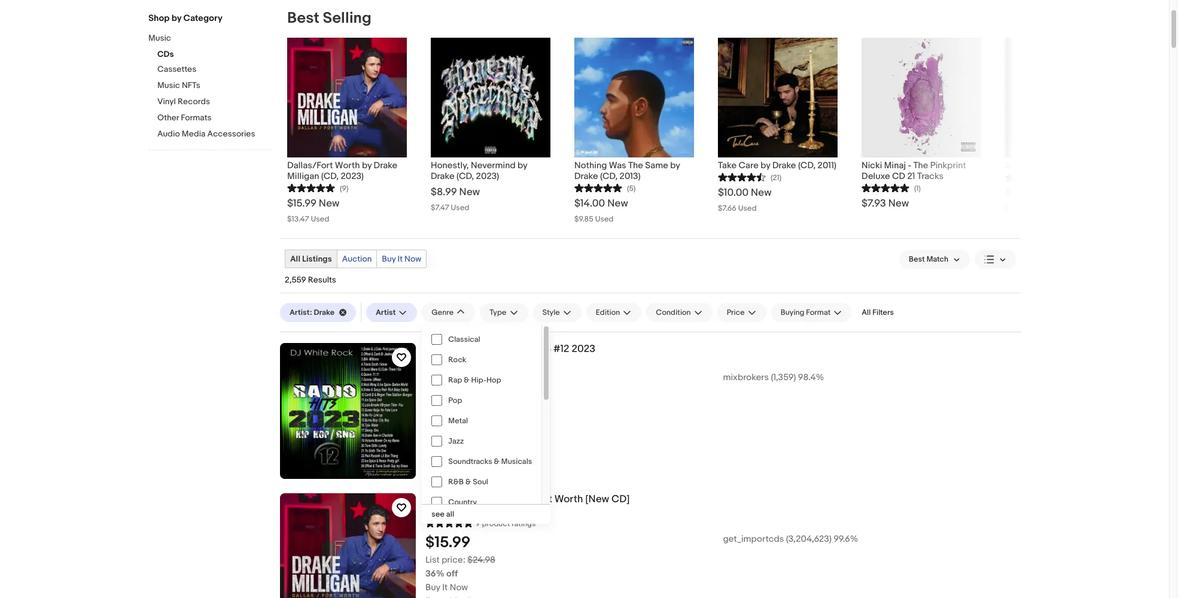 Task type: locate. For each thing, give the bounding box(es) containing it.
the right was at the top of page
[[629, 160, 643, 171]]

- right minaj
[[908, 160, 912, 171]]

1 vertical spatial &
[[494, 457, 500, 466]]

used inside honestly, nevermind by drake (cd, 2023) $8.99 new $7.47 used
[[451, 203, 470, 213]]

dj white rock radio hits #12 2023 image
[[280, 343, 416, 479]]

hop
[[487, 375, 501, 385]]

1 vertical spatial now
[[450, 393, 468, 404]]

rock link
[[422, 350, 542, 370]]

4.8 out of 5 stars image up the $15.99 new $13.47 used
[[287, 182, 335, 193]]

used for $15.99 new
[[311, 214, 329, 224]]

1 horizontal spatial milligan
[[455, 493, 492, 505]]

0 horizontal spatial dallas/fort
[[287, 160, 333, 171]]

1 vertical spatial it
[[443, 393, 448, 404]]

(21) link
[[718, 171, 782, 183]]

all left filters
[[862, 308, 871, 317]]

now down off
[[450, 582, 468, 593]]

0 vertical spatial worth
[[335, 160, 360, 171]]

rap
[[449, 375, 462, 385]]

1 brand from the top
[[426, 355, 449, 367]]

1 vertical spatial all
[[862, 308, 871, 317]]

nicki minaj - the pinkprint deluxe cd 21 tracks image
[[862, 38, 982, 157]]

worth up (9)
[[335, 160, 360, 171]]

$10.00 inside $10.00 buy it now +$2.45 shipping
[[426, 372, 473, 390]]

nothing was the same by drake (cd, 2013)
[[575, 160, 680, 182]]

buy right "auction"
[[382, 254, 396, 264]]

drake inside drake milligan - dallas/fort worth [new cd] brand new
[[426, 493, 453, 505]]

1 horizontal spatial -
[[908, 160, 912, 171]]

2 vertical spatial now
[[450, 582, 468, 593]]

0 vertical spatial all
[[290, 254, 300, 264]]

now right auction "link"
[[405, 254, 422, 264]]

auction link
[[337, 250, 377, 268]]

(5) link
[[575, 182, 636, 193]]

all listings link
[[286, 250, 337, 268]]

r&b & soul link
[[422, 472, 542, 492]]

shop
[[148, 13, 170, 24]]

used right $7.47
[[451, 203, 470, 213]]

now down "rap" in the left bottom of the page
[[450, 393, 468, 404]]

1 vertical spatial buy
[[426, 393, 441, 404]]

2 the from the left
[[914, 160, 929, 171]]

scorpion by drake (cd, 2018)
[[1006, 160, 1123, 171]]

milligan inside dallas/fort worth by drake milligan (cd, 2023)
[[287, 171, 319, 182]]

2023)
[[341, 171, 364, 182], [476, 171, 499, 182]]

0 vertical spatial $10.00
[[718, 187, 749, 199]]

listings
[[302, 254, 332, 264]]

it right "auction"
[[398, 254, 403, 264]]

used for $18.02 new
[[1030, 204, 1048, 213]]

1 vertical spatial $10.00
[[426, 372, 473, 390]]

genre button
[[422, 303, 475, 322]]

used right $7.66
[[739, 204, 757, 213]]

buy inside the $15.99 list price: $24.98 36% off buy it now
[[426, 582, 441, 593]]

&
[[464, 375, 470, 385], [494, 457, 500, 466], [466, 477, 471, 487]]

vinyl records link
[[157, 96, 271, 108]]

new inside dj white rock radio hits #12 2023 brand new
[[451, 355, 469, 367]]

used right $10.38
[[1030, 204, 1048, 213]]

0 horizontal spatial 4.8 out of 5 stars image
[[287, 182, 335, 193]]

country
[[449, 497, 477, 507]]

0 vertical spatial brand
[[426, 355, 449, 367]]

music up vinyl
[[157, 80, 180, 90]]

0 horizontal spatial $10.00
[[426, 372, 473, 390]]

dallas/fort
[[287, 160, 333, 171], [500, 493, 552, 505]]

$15.99 inside the $15.99 list price: $24.98 36% off buy it now
[[426, 533, 471, 552]]

drake inside the scorpion by drake (cd, 2018) link
[[1057, 160, 1080, 171]]

& right "rap" in the left bottom of the page
[[464, 375, 470, 385]]

hits
[[530, 343, 551, 355]]

1 horizontal spatial all
[[862, 308, 871, 317]]

1 4.8 out of 5 stars image from the left
[[287, 182, 335, 193]]

2 vertical spatial it
[[443, 582, 448, 593]]

used
[[451, 203, 470, 213], [739, 204, 757, 213], [1030, 204, 1048, 213], [311, 214, 329, 224], [595, 214, 614, 224]]

drake inside dallas/fort worth by drake milligan (cd, 2023)
[[374, 160, 398, 171]]

white
[[440, 343, 467, 355]]

1 horizontal spatial worth
[[555, 493, 583, 505]]

it left pop
[[443, 393, 448, 404]]

2 2023) from the left
[[476, 171, 499, 182]]

used for $10.00 new
[[739, 204, 757, 213]]

main content
[[280, 9, 1140, 598]]

music up 'cds'
[[148, 33, 171, 43]]

$7.93
[[862, 198, 886, 210]]

0 horizontal spatial 2023)
[[341, 171, 364, 182]]

- inside drake milligan - dallas/fort worth [new cd] brand new
[[494, 493, 498, 505]]

2023) inside honestly, nevermind by drake (cd, 2023) $8.99 new $7.47 used
[[476, 171, 499, 182]]

country link
[[422, 492, 542, 512]]

1 vertical spatial music
[[157, 80, 180, 90]]

1 vertical spatial -
[[494, 493, 498, 505]]

milligan down r&b & soul at the left bottom
[[455, 493, 492, 505]]

1 horizontal spatial dallas/fort
[[500, 493, 552, 505]]

drake milligan - dallas/fort worth [new cd] link
[[426, 493, 1021, 506]]

2 4.8 out of 5 stars image from the left
[[575, 182, 623, 193]]

selling
[[323, 9, 372, 28]]

nothing
[[575, 160, 607, 171]]

brand for dj
[[426, 355, 449, 367]]

0 vertical spatial -
[[908, 160, 912, 171]]

2023) right honestly,
[[476, 171, 499, 182]]

cd]
[[612, 493, 630, 505]]

$10.00 for $10.00 buy it now +$2.45 shipping
[[426, 372, 473, 390]]

36%
[[426, 568, 445, 579]]

1 vertical spatial worth
[[555, 493, 583, 505]]

rock
[[470, 343, 494, 355], [449, 355, 467, 365]]

brand for drake
[[426, 506, 449, 517]]

9 product ratings
[[476, 519, 536, 528]]

milligan up the $15.99 new $13.47 used
[[287, 171, 319, 182]]

1 horizontal spatial rock
[[470, 343, 494, 355]]

see all
[[432, 509, 454, 519]]

$7.66
[[718, 204, 737, 213]]

1 horizontal spatial $15.99
[[426, 533, 471, 552]]

the
[[629, 160, 643, 171], [914, 160, 929, 171]]

0 horizontal spatial -
[[494, 493, 498, 505]]

new inside the $15.99 new $13.47 used
[[319, 198, 340, 210]]

music cds cassettes music nfts vinyl records other formats audio media accessories
[[148, 33, 255, 139]]

- for the
[[908, 160, 912, 171]]

all listings
[[290, 254, 332, 264]]

2023) up (9)
[[341, 171, 364, 182]]

brand inside drake milligan - dallas/fort worth [new cd] brand new
[[426, 506, 449, 517]]

2 brand from the top
[[426, 506, 449, 517]]

pinkprint
[[931, 160, 967, 171]]

vinyl
[[157, 96, 176, 107]]

dallas/fort up (9) link
[[287, 160, 333, 171]]

ratings
[[512, 519, 536, 528]]

$15.99 up $13.47 on the left
[[287, 198, 317, 210]]

& left soul
[[466, 477, 471, 487]]

(cd, up the $15.99 new $13.47 used
[[321, 171, 339, 182]]

used right $9.85
[[595, 214, 614, 224]]

by inside dallas/fort worth by drake milligan (cd, 2023)
[[362, 160, 372, 171]]

1 horizontal spatial 4.8 out of 5 stars image
[[575, 182, 623, 193]]

0 horizontal spatial the
[[629, 160, 643, 171]]

rock up "rap" in the left bottom of the page
[[449, 355, 467, 365]]

0 vertical spatial &
[[464, 375, 470, 385]]

& left musicals
[[494, 457, 500, 466]]

4.8 out of 5 stars image for $14.00
[[575, 182, 623, 193]]

artist:
[[290, 308, 312, 317]]

used inside $10.00 new $7.66 used
[[739, 204, 757, 213]]

(cd, left 2011)
[[798, 160, 816, 171]]

honestly,
[[431, 160, 469, 171]]

$10.00 for $10.00 new $7.66 used
[[718, 187, 749, 199]]

the up (1)
[[914, 160, 929, 171]]

0 vertical spatial dallas/fort
[[287, 160, 333, 171]]

get_importcds
[[723, 533, 784, 545]]

4.8 out of 5 stars image
[[287, 182, 335, 193], [575, 182, 623, 193]]

0 vertical spatial music
[[148, 33, 171, 43]]

all
[[290, 254, 300, 264], [862, 308, 871, 317]]

category
[[183, 13, 223, 24]]

$9.85
[[575, 214, 594, 224]]

$24.98
[[468, 554, 496, 566]]

$15.99 inside the $15.99 new $13.47 used
[[287, 198, 317, 210]]

all up 2,559 in the top of the page
[[290, 254, 300, 264]]

1 horizontal spatial $10.00
[[718, 187, 749, 199]]

used right $13.47 on the left
[[311, 214, 329, 224]]

[new
[[586, 493, 610, 505]]

2011)
[[818, 160, 837, 171]]

0 vertical spatial now
[[405, 254, 422, 264]]

$7.93 new
[[862, 198, 909, 210]]

(cd, inside honestly, nevermind by drake (cd, 2023) $8.99 new $7.47 used
[[457, 171, 474, 182]]

dallas/fort worth by drake milligan (cd, 2023) image
[[287, 38, 407, 157]]

drake inside the take care by drake (cd, 2011) link
[[773, 160, 796, 171]]

$15.99 up price: on the left
[[426, 533, 471, 552]]

used inside $18.02 new $10.38 used
[[1030, 204, 1048, 213]]

new inside drake milligan - dallas/fort worth [new cd] brand new
[[451, 506, 469, 517]]

0 horizontal spatial milligan
[[287, 171, 319, 182]]

0 horizontal spatial worth
[[335, 160, 360, 171]]

dallas/fort worth by drake milligan (cd, 2023) link
[[287, 157, 407, 182]]

dallas/fort up ratings
[[500, 493, 552, 505]]

4.8 out of 5 stars image up '$14.00'
[[575, 182, 623, 193]]

new inside $14.00 new $9.85 used
[[608, 198, 628, 210]]

by
[[172, 13, 181, 24], [362, 160, 372, 171], [518, 160, 528, 171], [671, 160, 680, 171], [761, 160, 771, 171], [1045, 160, 1055, 171]]

brand inside dj white rock radio hits #12 2023 brand new
[[426, 355, 449, 367]]

rap & hip-hop link
[[422, 370, 542, 390]]

0 vertical spatial $15.99
[[287, 198, 317, 210]]

$7.47
[[431, 203, 449, 213]]

all inside button
[[862, 308, 871, 317]]

used inside the $15.99 new $13.47 used
[[311, 214, 329, 224]]

media
[[182, 129, 206, 139]]

0 horizontal spatial all
[[290, 254, 300, 264]]

rap & hip-hop
[[449, 375, 501, 385]]

2023
[[572, 343, 596, 355]]

1 2023) from the left
[[341, 171, 364, 182]]

minaj
[[885, 160, 906, 171]]

- inside nicki minaj - the pinkprint deluxe cd 21 tracks
[[908, 160, 912, 171]]

worth inside drake milligan - dallas/fort worth [new cd] brand new
[[555, 493, 583, 505]]

2 vertical spatial &
[[466, 477, 471, 487]]

scorpion by drake (cd, 2018) image
[[1006, 38, 1125, 157]]

(cd, left 2018)
[[1082, 160, 1100, 171]]

0 vertical spatial milligan
[[287, 171, 319, 182]]

now
[[405, 254, 422, 264], [450, 393, 468, 404], [450, 582, 468, 593]]

(21)
[[771, 173, 782, 183]]

(cd, up the $8.99
[[457, 171, 474, 182]]

0 horizontal spatial $15.99
[[287, 198, 317, 210]]

1 horizontal spatial 2023)
[[476, 171, 499, 182]]

1 vertical spatial $15.99
[[426, 533, 471, 552]]

rock right white
[[470, 343, 494, 355]]

new inside $10.00 new $7.66 used
[[751, 187, 772, 199]]

1 vertical spatial brand
[[426, 506, 449, 517]]

take care by drake (cd, 2011) link
[[718, 157, 838, 171]]

cassettes link
[[157, 64, 271, 75]]

main content containing best selling
[[280, 9, 1140, 598]]

drake
[[374, 160, 398, 171], [773, 160, 796, 171], [1057, 160, 1080, 171], [431, 171, 455, 182], [575, 171, 598, 182], [314, 308, 335, 317], [426, 493, 453, 505]]

(cd, left 2013)
[[600, 171, 618, 182]]

worth left [new at the bottom of the page
[[555, 493, 583, 505]]

(9)
[[340, 184, 349, 193]]

used inside $14.00 new $9.85 used
[[595, 214, 614, 224]]

see all button
[[422, 505, 551, 524]]

it down off
[[443, 582, 448, 593]]

1 horizontal spatial the
[[914, 160, 929, 171]]

buy up +$2.45
[[426, 393, 441, 404]]

- down r&b & soul link
[[494, 493, 498, 505]]

brand
[[426, 355, 449, 367], [426, 506, 449, 517]]

(cd,
[[798, 160, 816, 171], [1082, 160, 1100, 171], [321, 171, 339, 182], [457, 171, 474, 182], [600, 171, 618, 182]]

$10.00 up pop
[[426, 372, 473, 390]]

1 vertical spatial milligan
[[455, 493, 492, 505]]

$15.99
[[287, 198, 317, 210], [426, 533, 471, 552]]

1 the from the left
[[629, 160, 643, 171]]

was
[[609, 160, 627, 171]]

drake inside nothing was the same by drake (cd, 2013)
[[575, 171, 598, 182]]

music nfts link
[[157, 80, 271, 92]]

dallas/fort inside dallas/fort worth by drake milligan (cd, 2023)
[[287, 160, 333, 171]]

$10.00 up $7.66
[[718, 187, 749, 199]]

drake inside honestly, nevermind by drake (cd, 2023) $8.99 new $7.47 used
[[431, 171, 455, 182]]

$10.00 inside $10.00 new $7.66 used
[[718, 187, 749, 199]]

2 vertical spatial buy
[[426, 582, 441, 593]]

buy down 36%
[[426, 582, 441, 593]]

1 vertical spatial dallas/fort
[[500, 493, 552, 505]]



Task type: vqa. For each thing, say whether or not it's contained in the screenshot.
bottom &
yes



Task type: describe. For each thing, give the bounding box(es) containing it.
drake milligan - dallas/fort worth [new cd] brand new
[[426, 493, 630, 517]]

musicals
[[502, 457, 532, 466]]

(5)
[[627, 184, 636, 193]]

2,559
[[285, 275, 306, 285]]

records
[[178, 96, 210, 107]]

(1)
[[915, 184, 921, 193]]

jazz
[[449, 436, 464, 446]]

the inside nicki minaj - the pinkprint deluxe cd 21 tracks
[[914, 160, 929, 171]]

results
[[308, 275, 336, 285]]

r&b
[[449, 477, 464, 487]]

auction
[[342, 254, 372, 264]]

worth inside dallas/fort worth by drake milligan (cd, 2023)
[[335, 160, 360, 171]]

nothing was the same by drake (cd, 2013) image
[[575, 38, 694, 157]]

2013)
[[620, 171, 641, 182]]

milligan inside drake milligan - dallas/fort worth [new cd] brand new
[[455, 493, 492, 505]]

price:
[[442, 554, 466, 566]]

nicki
[[862, 160, 883, 171]]

buy inside $10.00 buy it now +$2.45 shipping
[[426, 393, 441, 404]]

honestly, nevermind by drake (cd, 2023) image
[[431, 38, 551, 157]]

+$2.45
[[426, 406, 455, 418]]

see
[[432, 509, 445, 519]]

(cd, inside dallas/fort worth by drake milligan (cd, 2023)
[[321, 171, 339, 182]]

4.9 out of 5 stars image
[[1006, 171, 1054, 183]]

pop link
[[422, 390, 542, 411]]

5.0 out of 5 stars. image
[[426, 517, 474, 528]]

$8.99
[[431, 186, 457, 198]]

dallas/fort worth by drake milligan (cd, 2023)
[[287, 160, 398, 182]]

all filters button
[[857, 303, 899, 322]]

$14.00
[[575, 198, 605, 210]]

9
[[476, 519, 480, 528]]

$10.00 new $7.66 used
[[718, 187, 772, 213]]

off
[[447, 568, 458, 579]]

music link
[[148, 33, 262, 44]]

audio
[[157, 129, 180, 139]]

product
[[482, 519, 510, 528]]

9 product ratings link
[[426, 517, 536, 528]]

#12
[[554, 343, 570, 355]]

r&b & soul
[[449, 477, 488, 487]]

shipping
[[457, 406, 492, 418]]

now inside $10.00 buy it now +$2.45 shipping
[[450, 393, 468, 404]]

metal
[[449, 416, 468, 426]]

metal link
[[422, 411, 542, 431]]

classical link
[[422, 329, 542, 350]]

same
[[645, 160, 669, 171]]

rock inside dj white rock radio hits #12 2023 brand new
[[470, 343, 494, 355]]

genre
[[432, 308, 454, 317]]

buy it now
[[382, 254, 422, 264]]

new inside $18.02 new $10.38 used
[[1038, 187, 1058, 199]]

deluxe
[[862, 171, 891, 182]]

$10.00 buy it now +$2.45 shipping
[[426, 372, 492, 418]]

nicki minaj - the pinkprint deluxe cd 21 tracks
[[862, 160, 967, 182]]

4.8 out of 5 stars image for $15.99
[[287, 182, 335, 193]]

nicki minaj - the pinkprint deluxe cd 21 tracks link
[[862, 157, 982, 182]]

$18.02 new $10.38 used
[[1006, 187, 1058, 213]]

now inside the $15.99 list price: $24.98 36% off buy it now
[[450, 582, 468, 593]]

99.6%
[[834, 533, 859, 545]]

5 out of 5 stars image
[[862, 182, 910, 193]]

it inside $10.00 buy it now +$2.45 shipping
[[443, 393, 448, 404]]

0 vertical spatial buy
[[382, 254, 396, 264]]

(1,359)
[[771, 372, 796, 383]]

(cd, inside nothing was the same by drake (cd, 2013)
[[600, 171, 618, 182]]

4.7 out of 5 stars image
[[718, 171, 766, 183]]

used for $14.00 new
[[595, 214, 614, 224]]

tracks
[[918, 171, 944, 182]]

scorpion by drake (cd, 2018) link
[[1006, 157, 1125, 171]]

$18.02
[[1006, 187, 1035, 199]]

take care by drake (cd, 2011)
[[718, 160, 837, 171]]

all for all listings
[[290, 254, 300, 264]]

dj white rock radio hits #12 2023 link
[[426, 343, 1021, 355]]

& for rap
[[464, 375, 470, 385]]

$14.00 new $9.85 used
[[575, 198, 628, 224]]

the inside nothing was the same by drake (cd, 2013)
[[629, 160, 643, 171]]

nfts
[[182, 80, 200, 90]]

all filters
[[862, 308, 894, 317]]

2023) inside dallas/fort worth by drake milligan (cd, 2023)
[[341, 171, 364, 182]]

dj
[[426, 343, 438, 355]]

buy it now link
[[377, 250, 426, 268]]

2,559 results
[[285, 275, 336, 285]]

21
[[908, 171, 916, 182]]

drake inside artist: drake link
[[314, 308, 335, 317]]

nevermind
[[471, 160, 516, 171]]

get_importcds (3,204,623) 99.6%
[[723, 533, 859, 545]]

(9) link
[[287, 182, 349, 193]]

by inside nothing was the same by drake (cd, 2013)
[[671, 160, 680, 171]]

new inside honestly, nevermind by drake (cd, 2023) $8.99 new $7.47 used
[[459, 186, 480, 198]]

0 horizontal spatial rock
[[449, 355, 467, 365]]

artist: drake
[[290, 308, 335, 317]]

mixbrokers (1,359) 98.4%
[[723, 372, 824, 383]]

& for r&b
[[466, 477, 471, 487]]

dj white rock radio hits #12 2023 brand new
[[426, 343, 596, 367]]

soundtracks
[[449, 457, 492, 466]]

take care by drake (cd, 2011) image
[[718, 38, 838, 157]]

honestly, nevermind by drake (cd, 2023) $8.99 new $7.47 used
[[431, 160, 528, 213]]

best
[[287, 9, 320, 28]]

other
[[157, 113, 179, 123]]

artist: drake link
[[280, 303, 356, 322]]

shop by category
[[148, 13, 223, 24]]

dallas/fort inside drake milligan - dallas/fort worth [new cd] brand new
[[500, 493, 552, 505]]

& for soundtracks
[[494, 457, 500, 466]]

jazz link
[[422, 431, 542, 451]]

audio media accessories link
[[157, 129, 271, 140]]

$15.99 for $15.99 list price: $24.98 36% off buy it now
[[426, 533, 471, 552]]

by inside honestly, nevermind by drake (cd, 2023) $8.99 new $7.47 used
[[518, 160, 528, 171]]

hip-
[[471, 375, 487, 385]]

drake milligan - dallas/fort worth [new cd] image
[[280, 493, 416, 598]]

- for dallas/fort
[[494, 493, 498, 505]]

0 vertical spatial it
[[398, 254, 403, 264]]

$15.99 new $13.47 used
[[287, 198, 340, 224]]

it inside the $15.99 list price: $24.98 36% off buy it now
[[443, 582, 448, 593]]

radio
[[496, 343, 528, 355]]

accessories
[[207, 129, 255, 139]]

$15.99 list price: $24.98 36% off buy it now
[[426, 533, 496, 593]]

all for all filters
[[862, 308, 871, 317]]

$15.99 for $15.99 new $13.47 used
[[287, 198, 317, 210]]



